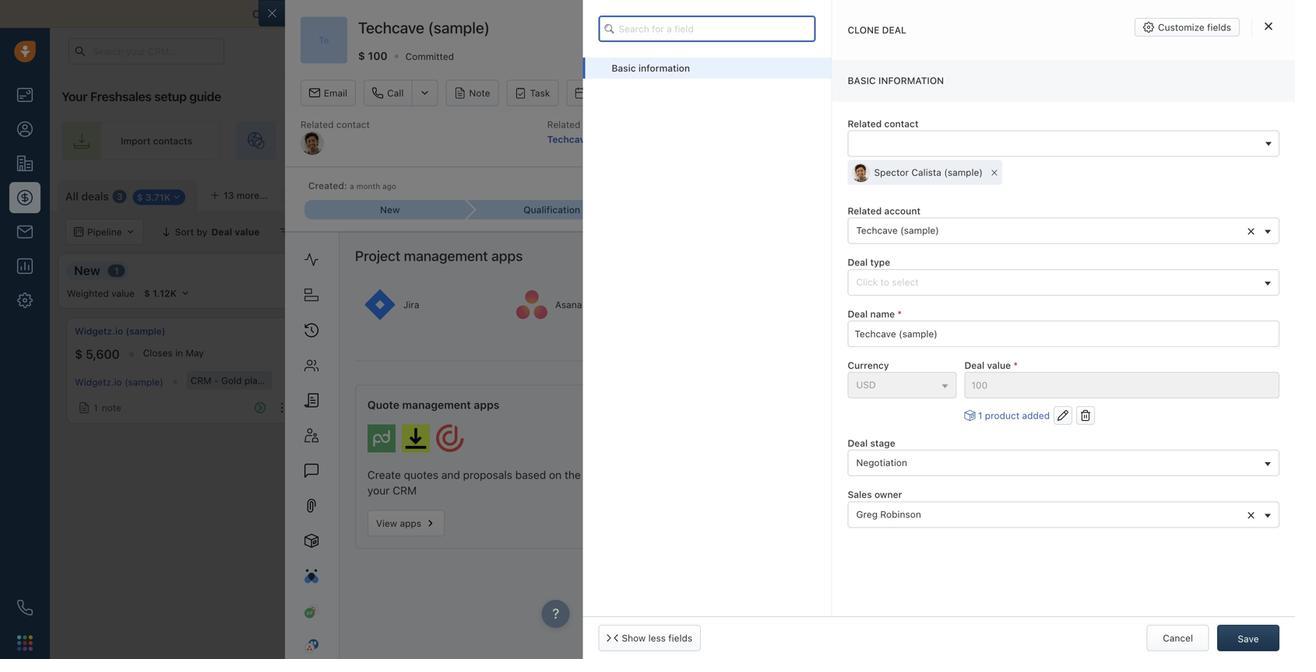 Task type: locate. For each thing, give the bounding box(es) containing it.
plan for (sa
[[1225, 375, 1244, 386]]

2 with from the left
[[1199, 469, 1220, 482]]

create inside create invoices, share them with customers, and manage payments
[[684, 469, 717, 482]]

closes left may
[[143, 348, 173, 359]]

0 horizontal spatial 4
[[1085, 134, 1091, 145]]

2 gold from the left
[[1202, 375, 1222, 386]]

2 monthly from the left
[[1246, 375, 1282, 386]]

to right 'click'
[[881, 277, 890, 288]]

crm down quotes
[[393, 485, 417, 498]]

more...
[[237, 190, 268, 201]]

information down deal
[[879, 75, 944, 86]]

close image
[[1265, 22, 1273, 31]]

that
[[1111, 469, 1131, 482]]

container_wx8msf4aqz5i3rn1 image inside note button
[[332, 400, 343, 410]]

1 vertical spatial techcave (sample)
[[856, 225, 939, 236]]

team inside select from 40+ apps that can team up with your crm
[[1155, 469, 1180, 482]]

$ 100 up note button
[[328, 347, 360, 362]]

container_wx8msf4aqz5i3rn1 image left add deal
[[897, 336, 906, 346]]

your inside create quotes and proposals based on the deals in your crm
[[368, 485, 390, 498]]

sales
[[794, 119, 818, 130], [848, 490, 872, 501]]

2 vertical spatial techcave
[[856, 225, 898, 236]]

widgetz.io (sample) link up 5,600
[[75, 325, 165, 338]]

× inside '×' button
[[991, 164, 998, 179]]

demo down commit
[[863, 204, 889, 215]]

1 - from the left
[[214, 375, 219, 386]]

0 vertical spatial greg
[[794, 134, 816, 145]]

acme inc (sample) link down jira
[[328, 325, 412, 338]]

1 vertical spatial sales
[[848, 490, 872, 501]]

apps right "explore"
[[1062, 518, 1083, 529]]

crm down select
[[1000, 485, 1024, 498]]

* right name
[[898, 309, 902, 320]]

monthly for (sample)
[[266, 375, 301, 386]]

0 vertical spatial deal
[[412, 227, 431, 238]]

techcave (sample)
[[358, 18, 490, 37], [856, 225, 939, 236]]

1 gold from the left
[[221, 375, 242, 386]]

negotiation up customers,
[[856, 458, 907, 469]]

deal left name
[[848, 309, 868, 320]]

1 widgetz.io (sample) from the top
[[75, 326, 165, 337]]

1 vertical spatial import
[[121, 135, 151, 146]]

qualification down invite your team
[[524, 204, 580, 215]]

0 vertical spatial to
[[367, 7, 378, 20]]

management down no on the bottom left
[[402, 399, 471, 412]]

all left sales at the top right of the page
[[772, 7, 784, 20]]

call
[[387, 88, 404, 99]]

0 vertical spatial widgetz.io (sample) link
[[75, 325, 165, 338]]

0 horizontal spatial 1 note
[[93, 403, 121, 414]]

1 vertical spatial add
[[910, 336, 928, 347]]

crm down 'closes in 4 days'
[[1171, 375, 1192, 386]]

click to select button
[[848, 269, 1280, 296]]

invite your team
[[497, 135, 569, 146]]

$ up note button
[[328, 347, 336, 362]]

widgetz.io (sample) down 5,600
[[75, 377, 163, 388]]

2 plan from the left
[[1225, 375, 1244, 386]]

apps inside button
[[400, 518, 421, 529]]

container_wx8msf4aqz5i3rn1 image
[[280, 227, 291, 238], [381, 227, 392, 238], [332, 400, 343, 410]]

note for $ 3,200
[[1088, 403, 1107, 414]]

container_wx8msf4aqz5i3rn1 image
[[897, 336, 906, 346], [79, 403, 90, 414], [1065, 403, 1076, 414]]

1 vertical spatial robinson
[[880, 509, 921, 520]]

based
[[515, 469, 546, 482]]

new inside techcave (sample) dialog
[[380, 204, 400, 215]]

and inside create invoices, share them with customers, and manage payments
[[909, 469, 928, 482]]

2 1 note from the left
[[1080, 403, 1107, 414]]

all left the 3
[[65, 190, 78, 203]]

0 horizontal spatial product
[[806, 88, 840, 99]]

clone
[[848, 25, 880, 35]]

2 inc from the top
[[355, 375, 368, 386]]

note
[[355, 400, 375, 410], [102, 403, 121, 414], [1088, 403, 1107, 414]]

owner
[[820, 119, 847, 130], [875, 490, 902, 501]]

0 vertical spatial import
[[735, 7, 770, 20]]

0 horizontal spatial fields
[[669, 633, 693, 644]]

0 horizontal spatial closes
[[143, 348, 173, 359]]

add up sales owner greg robinson at the right top of page
[[786, 88, 803, 99]]

0 vertical spatial basic information
[[612, 63, 690, 74]]

0 vertical spatial 4
[[1085, 134, 1091, 145]]

100 inside techcave (sample) dialog
[[368, 49, 388, 62]]

1 vertical spatial owner
[[875, 490, 902, 501]]

click to select
[[856, 277, 919, 288]]

widgetz.io down $ 5,600
[[75, 377, 122, 388]]

1 inside button
[[297, 227, 302, 238]]

your right up
[[1223, 469, 1245, 482]]

contact inside techcave (sample) dialog
[[336, 119, 370, 130]]

sales inside sales owner greg robinson
[[794, 119, 818, 130]]

0 horizontal spatial note
[[102, 403, 121, 414]]

1 note down 5,600
[[93, 403, 121, 414]]

(sample) inside related account techcave (sample)
[[593, 134, 634, 145]]

0 vertical spatial $ 100
[[358, 49, 388, 62]]

closes down expected
[[1041, 134, 1072, 145]]

4 down "close"
[[1085, 134, 1091, 145]]

1 vertical spatial inc
[[355, 375, 368, 386]]

note for $ 5,600
[[102, 403, 121, 414]]

details
[[1173, 23, 1203, 34]]

techcave (sample) up committed at the top left of page
[[358, 18, 490, 37]]

1 horizontal spatial note
[[355, 400, 375, 410]]

0 horizontal spatial container_wx8msf4aqz5i3rn1 image
[[79, 403, 90, 414]]

all inside button
[[398, 227, 410, 238]]

deals left the 3
[[81, 190, 109, 203]]

1 vertical spatial demo
[[819, 263, 853, 278]]

1 horizontal spatial to
[[881, 277, 890, 288]]

0 horizontal spatial all
[[65, 190, 78, 203]]

new down ago
[[380, 204, 400, 215]]

clone
[[821, 146, 847, 157]]

1 horizontal spatial deal
[[930, 336, 949, 347]]

related contact inside techcave (sample) dialog
[[301, 119, 370, 130]]

robinson
[[819, 134, 862, 145], [880, 509, 921, 520]]

all for deals
[[65, 190, 78, 203]]

account
[[583, 119, 619, 130], [884, 206, 921, 217]]

deal up usd button
[[930, 336, 949, 347]]

deal inside all deal owners button
[[412, 227, 431, 238]]

task
[[530, 88, 550, 99]]

Enter value number field
[[965, 372, 1280, 399]]

0 vertical spatial 100
[[368, 49, 388, 62]]

management for project
[[404, 248, 488, 264]]

days up crm - gold plan monthly (sa
[[1180, 348, 1201, 359]]

crm inside create quotes and proposals based on the deals in your crm
[[393, 485, 417, 498]]

create for create invoices, share them with customers, and manage payments
[[684, 469, 717, 482]]

0 horizontal spatial basic
[[612, 63, 636, 74]]

1 vertical spatial acme inc (sample) link
[[328, 375, 410, 386]]

your up view
[[368, 485, 390, 498]]

1 vertical spatial to
[[881, 277, 890, 288]]

in inside expected close date closes in 4 days
[[1074, 134, 1083, 145]]

your
[[62, 89, 87, 104]]

show less fields
[[622, 633, 693, 644]]

marketplace
[[1042, 399, 1107, 412]]

all right see
[[1161, 23, 1171, 34]]

in for apps in marketplace
[[1030, 399, 1039, 412]]

dialog
[[583, 0, 1295, 660]]

view apps button
[[368, 511, 445, 537]]

with inside create invoices, share them with customers, and manage payments
[[826, 469, 847, 482]]

setup
[[154, 89, 187, 104]]

information inside 'link'
[[639, 63, 690, 74]]

account down commit
[[884, 206, 921, 217]]

1 horizontal spatial import
[[735, 7, 770, 20]]

gold for crm - gold plan monthly (sample)
[[221, 375, 242, 386]]

1 horizontal spatial container_wx8msf4aqz5i3rn1 image
[[332, 400, 343, 410]]

product for add
[[806, 88, 840, 99]]

container_wx8msf4aqz5i3rn1 image for $ 5,600
[[79, 403, 90, 414]]

sales owner greg robinson
[[794, 119, 862, 145]]

days
[[1094, 134, 1116, 145], [1180, 348, 1201, 359]]

deals inside create quotes and proposals based on the deals in your crm
[[584, 469, 611, 482]]

1 horizontal spatial owner
[[875, 490, 902, 501]]

cancel
[[1163, 633, 1193, 644]]

0 horizontal spatial information
[[639, 63, 690, 74]]

website
[[332, 135, 367, 146]]

create left quotes
[[368, 469, 401, 482]]

related down remove commit
[[848, 206, 882, 217]]

currency
[[848, 360, 889, 371]]

* for deal value *
[[1014, 360, 1018, 371]]

in left may
[[175, 348, 183, 359]]

add inside button
[[786, 88, 803, 99]]

may
[[186, 348, 204, 359]]

1 vertical spatial ×
[[1247, 222, 1256, 239]]

account inside related account techcave (sample)
[[583, 119, 619, 130]]

related up techcave (sample) link
[[547, 119, 581, 130]]

proposals
[[463, 469, 512, 482]]

contact
[[884, 118, 919, 129], [336, 119, 370, 130]]

1 vertical spatial 100
[[339, 347, 360, 362]]

related contact up "bring in website leads"
[[301, 119, 370, 130]]

greg down add product button
[[794, 134, 816, 145]]

negotiation inside 'negotiation' link
[[1012, 204, 1064, 215]]

all inside button
[[1161, 23, 1171, 34]]

1 with from the left
[[826, 469, 847, 482]]

1 horizontal spatial monthly
[[1246, 375, 1282, 386]]

closes
[[1041, 134, 1072, 145], [143, 348, 173, 359], [1129, 348, 1159, 359]]

close
[[1085, 119, 1108, 130]]

1 horizontal spatial closes
[[1041, 134, 1072, 145]]

acme inc (sample) up quote
[[328, 375, 410, 386]]

apps inside button
[[1062, 518, 1083, 529]]

deal left stage on the right of the page
[[848, 438, 868, 449]]

0 horizontal spatial -
[[214, 375, 219, 386]]

stage
[[870, 438, 896, 449]]

to
[[367, 7, 378, 20], [881, 277, 890, 288]]

0 vertical spatial all
[[772, 7, 784, 20]]

0 horizontal spatial and
[[441, 469, 460, 482]]

information down search for a field text box
[[639, 63, 690, 74]]

owner up clone
[[820, 119, 847, 130]]

1 horizontal spatial team
[[1155, 469, 1180, 482]]

crm inside select from 40+ apps that can team up with your crm
[[1000, 485, 1024, 498]]

product for 1
[[985, 410, 1020, 421]]

0 vertical spatial basic
[[612, 63, 636, 74]]

product inside button
[[806, 88, 840, 99]]

1 vertical spatial deal
[[930, 336, 949, 347]]

deal left owners
[[412, 227, 431, 238]]

widgetz.io (sample) link down 5,600
[[75, 377, 163, 388]]

all
[[65, 190, 78, 203], [398, 227, 410, 238]]

owner inside dialog
[[875, 490, 902, 501]]

negotiation button
[[848, 450, 1280, 477]]

acme
[[328, 326, 353, 337], [328, 375, 353, 386]]

1 horizontal spatial deals
[[584, 469, 611, 482]]

create
[[368, 469, 401, 482], [684, 469, 717, 482]]

days down "close"
[[1094, 134, 1116, 145]]

monthly for (sa
[[1246, 375, 1282, 386]]

1 horizontal spatial demo
[[863, 204, 889, 215]]

0 horizontal spatial with
[[826, 469, 847, 482]]

0 vertical spatial information
[[639, 63, 690, 74]]

techcave up committed at the top left of page
[[358, 18, 424, 37]]

Search field
[[1211, 219, 1289, 245]]

1 plan from the left
[[244, 375, 263, 386]]

$ left 5,600
[[75, 347, 83, 362]]

0 vertical spatial management
[[404, 248, 488, 264]]

1 create from the left
[[368, 469, 401, 482]]

1 1 note from the left
[[93, 403, 121, 414]]

product inside dialog
[[985, 410, 1020, 421]]

sales left edit at the right of the page
[[794, 119, 818, 130]]

1 horizontal spatial information
[[879, 75, 944, 86]]

0 vertical spatial demo
[[863, 204, 889, 215]]

related contact for deal type
[[848, 118, 919, 129]]

acme inc (sample) down jira
[[328, 326, 412, 337]]

1 vertical spatial $ 100
[[328, 347, 360, 362]]

techcave (sample) link
[[547, 134, 634, 145]]

basic down clone
[[848, 75, 876, 86]]

and
[[493, 7, 512, 20], [441, 469, 460, 482], [909, 469, 928, 482]]

widgetz.io up $ 5,600
[[75, 326, 123, 337]]

robinson up clone
[[819, 134, 862, 145]]

robinson inside dialog
[[880, 509, 921, 520]]

1 vertical spatial all
[[398, 227, 410, 238]]

guide
[[189, 89, 221, 104]]

1 horizontal spatial *
[[1014, 360, 1018, 371]]

qualification inside qualification link
[[524, 204, 580, 215]]

product up edit at the right of the page
[[806, 88, 840, 99]]

basic inside 'link'
[[612, 63, 636, 74]]

$ down "mailbox"
[[358, 49, 365, 62]]

0 vertical spatial acme inc (sample) link
[[328, 325, 412, 338]]

greg down sales owner on the bottom of the page
[[856, 509, 878, 520]]

0 vertical spatial product
[[806, 88, 840, 99]]

in right the apps
[[1030, 399, 1039, 412]]

related contact up spector at the right top
[[848, 118, 919, 129]]

1 vertical spatial basic information
[[848, 75, 944, 86]]

container_wx8msf4aqz5i3rn1 image down $ 5,600
[[79, 403, 90, 414]]

0 vertical spatial robinson
[[819, 134, 862, 145]]

deal for add
[[930, 336, 949, 347]]

sales for sales owner
[[848, 490, 872, 501]]

1 widgetz.io from the top
[[75, 326, 123, 337]]

robinson down sales owner on the bottom of the page
[[880, 509, 921, 520]]

sales
[[813, 7, 839, 20]]

owner up greg robinson
[[875, 490, 902, 501]]

explore
[[1026, 518, 1059, 529]]

project
[[355, 248, 401, 264]]

create up manage
[[684, 469, 717, 482]]

create inside create quotes and proposals based on the deals in your crm
[[368, 469, 401, 482]]

negotiation for 'negotiation' link
[[1012, 204, 1064, 215]]

all down new link
[[398, 227, 410, 238]]

2 acme inc (sample) link from the top
[[328, 375, 410, 386]]

0 vertical spatial techcave (sample)
[[358, 18, 490, 37]]

$ left "3,200"
[[1061, 347, 1069, 362]]

manage
[[684, 485, 724, 498]]

all
[[772, 7, 784, 20], [1161, 23, 1171, 34]]

× for greg robinson
[[1247, 506, 1256, 523]]

1 horizontal spatial qualification
[[524, 204, 580, 215]]

0 horizontal spatial sales
[[794, 119, 818, 130]]

spector
[[874, 167, 909, 178]]

None search field
[[598, 16, 816, 42], [848, 130, 1280, 157], [598, 16, 816, 42], [848, 130, 1280, 157]]

0 vertical spatial acme inc (sample)
[[328, 326, 412, 337]]

apps left that
[[1084, 469, 1108, 482]]

0 vertical spatial all
[[65, 190, 78, 203]]

basic information down search icon
[[612, 63, 690, 74]]

bring in website leads link
[[236, 122, 422, 160]]

1 horizontal spatial container_wx8msf4aqz5i3rn1 image
[[897, 336, 906, 346]]

your left sales at the top right of the page
[[787, 7, 810, 20]]

apps
[[492, 248, 523, 264], [474, 399, 500, 412], [1084, 469, 1108, 482], [400, 518, 421, 529], [1062, 518, 1083, 529]]

container_wx8msf4aqz5i3rn1 image left filter
[[280, 227, 291, 238]]

1 horizontal spatial related contact
[[848, 118, 919, 129]]

1 vertical spatial new
[[74, 263, 100, 278]]

your
[[299, 7, 322, 20], [787, 7, 810, 20], [524, 135, 544, 146], [1223, 469, 1245, 482], [368, 485, 390, 498]]

0 vertical spatial inc
[[356, 326, 369, 337]]

2 create from the left
[[684, 469, 717, 482]]

related right edit at the right of the page
[[848, 118, 882, 129]]

2 horizontal spatial and
[[909, 469, 928, 482]]

deal for deal type
[[848, 257, 868, 268]]

basic information down deal
[[848, 75, 944, 86]]

deal value *
[[965, 360, 1018, 371]]

customize fields
[[1158, 22, 1231, 33]]

account for related account techcave (sample)
[[583, 119, 619, 130]]

add up usd button
[[910, 336, 928, 347]]

1 vertical spatial *
[[1014, 360, 1018, 371]]

product left the added
[[985, 410, 1020, 421]]

note
[[469, 88, 490, 99]]

0 horizontal spatial greg
[[794, 134, 816, 145]]

3
[[117, 191, 123, 202]]

and inside create quotes and proposals based on the deals in your crm
[[441, 469, 460, 482]]

1 monthly from the left
[[266, 375, 301, 386]]

all deal owners button
[[371, 219, 477, 245]]

1 horizontal spatial days
[[1180, 348, 1201, 359]]

gold
[[221, 375, 242, 386], [1202, 375, 1222, 386]]

deal type
[[848, 257, 891, 268]]

techcave down task
[[547, 134, 591, 145]]

0 vertical spatial widgetz.io
[[75, 326, 123, 337]]

2 vertical spatial negotiation
[[856, 458, 907, 469]]

your left "mailbox"
[[299, 7, 322, 20]]

1 horizontal spatial basic
[[848, 75, 876, 86]]

0 horizontal spatial monthly
[[266, 375, 301, 386]]

sales down customers,
[[848, 490, 872, 501]]

acme inc (sample)
[[328, 326, 412, 337], [328, 375, 410, 386]]

$ 100 up call button
[[358, 49, 388, 62]]

sales owner
[[848, 490, 902, 501]]

qualification
[[524, 204, 580, 215], [326, 263, 401, 278]]

owner for sales owner greg robinson
[[820, 119, 847, 130]]

basic down search icon
[[612, 63, 636, 74]]

with inside select from 40+ apps that can team up with your crm
[[1199, 469, 1220, 482]]

contact for sales owner
[[336, 119, 370, 130]]

container_wx8msf4aqz5i3rn1 image left quote
[[332, 400, 343, 410]]

closes in may
[[143, 348, 204, 359]]

qualification down applied
[[326, 263, 401, 278]]

deal
[[882, 25, 907, 35]]

2 - from the left
[[1195, 375, 1199, 386]]

with right the them at bottom
[[826, 469, 847, 482]]

$ 100
[[358, 49, 388, 62], [328, 347, 360, 362]]

* right value
[[1014, 360, 1018, 371]]

100 up note button
[[339, 347, 360, 362]]

fields right details
[[1207, 22, 1231, 33]]

fields right less
[[669, 633, 693, 644]]

related
[[848, 118, 882, 129], [301, 119, 334, 130], [547, 119, 581, 130], [848, 206, 882, 217]]

1 horizontal spatial all
[[1161, 23, 1171, 34]]

in down expected
[[1074, 134, 1083, 145]]

container_wx8msf4aqz5i3rn1 image right the added
[[1065, 403, 1076, 414]]

robinson inside sales owner greg robinson
[[819, 134, 862, 145]]

import left contacts
[[121, 135, 151, 146]]

to inside button
[[881, 277, 890, 288]]

2 horizontal spatial container_wx8msf4aqz5i3rn1 image
[[1065, 403, 1076, 414]]

1 horizontal spatial create
[[684, 469, 717, 482]]

techcave (sample) down related account on the top
[[856, 225, 939, 236]]

deal for deal stage
[[848, 438, 868, 449]]

container_wx8msf4aqz5i3rn1 image inside 1 filter applied button
[[280, 227, 291, 238]]

1
[[297, 227, 302, 238], [114, 266, 119, 276], [1142, 266, 1147, 276], [93, 403, 98, 414], [1080, 403, 1084, 414], [978, 410, 983, 421]]

1 horizontal spatial all
[[398, 227, 410, 238]]

0 vertical spatial days
[[1094, 134, 1116, 145]]

1 vertical spatial widgetz.io (sample) link
[[75, 377, 163, 388]]

note button
[[446, 80, 499, 106]]

with right up
[[1199, 469, 1220, 482]]

search image
[[605, 22, 620, 36]]

container_wx8msf4aqz5i3rn1 image down new link
[[381, 227, 392, 238]]

basic information inside 'link'
[[612, 63, 690, 74]]

and right customers,
[[909, 469, 928, 482]]

0 vertical spatial new
[[380, 204, 400, 215]]

account up techcave (sample) link
[[583, 119, 619, 130]]

apps inside select from 40+ apps that can team up with your crm
[[1084, 469, 1108, 482]]

0 horizontal spatial *
[[898, 309, 902, 320]]

payments
[[727, 485, 776, 498]]

product
[[806, 88, 840, 99], [985, 410, 1020, 421]]

sales inside dialog
[[848, 490, 872, 501]]

conversations.
[[657, 7, 733, 20]]

closes for $ 5,600
[[143, 348, 173, 359]]

owner inside sales owner greg robinson
[[820, 119, 847, 130]]

plan for (sample)
[[244, 375, 263, 386]]

3,200
[[1072, 347, 1106, 362]]

to right "mailbox"
[[367, 7, 378, 20]]

negotiation up "start typing..." text field
[[1059, 263, 1128, 278]]

1 vertical spatial widgetz.io (sample)
[[75, 377, 163, 388]]

on
[[549, 469, 562, 482]]

negotiation inside negotiation button
[[856, 458, 907, 469]]

0 vertical spatial ×
[[991, 164, 998, 179]]

related contact inside dialog
[[848, 118, 919, 129]]

add deal
[[910, 336, 949, 347]]

crm - gold plan monthly (sa
[[1171, 375, 1295, 386]]

0 horizontal spatial demo
[[819, 263, 853, 278]]

all for deal
[[398, 227, 410, 238]]

1 horizontal spatial techcave
[[547, 134, 591, 145]]

acme inc (sample) link
[[328, 325, 412, 338], [328, 375, 410, 386]]

0 horizontal spatial account
[[583, 119, 619, 130]]

0 vertical spatial negotiation
[[1012, 204, 1064, 215]]

enable
[[515, 7, 549, 20]]

1 horizontal spatial greg
[[856, 509, 878, 520]]

container_wx8msf4aqz5i3rn1 image inside all deal owners button
[[381, 227, 392, 238]]

1 widgetz.io (sample) link from the top
[[75, 325, 165, 338]]

phone element
[[9, 593, 41, 624]]

$ inside techcave (sample) dialog
[[358, 49, 365, 62]]

usd
[[856, 380, 876, 391]]

0 horizontal spatial basic information
[[612, 63, 690, 74]]

deliverability
[[424, 7, 490, 20]]

in up enter value number field
[[1161, 348, 1169, 359]]

deal
[[848, 257, 868, 268], [848, 309, 868, 320], [965, 360, 985, 371], [848, 438, 868, 449]]

1 horizontal spatial and
[[493, 7, 512, 20]]

13
[[224, 190, 234, 201]]

4 up enter value number field
[[1172, 348, 1178, 359]]

0 vertical spatial sales
[[794, 119, 818, 130]]

0 vertical spatial fields
[[1207, 22, 1231, 33]]

1 vertical spatial all
[[1161, 23, 1171, 34]]



Task type: vqa. For each thing, say whether or not it's contained in the screenshot.
SMS.
no



Task type: describe. For each thing, give the bounding box(es) containing it.
0 horizontal spatial all
[[772, 7, 784, 20]]

deal for all
[[412, 227, 431, 238]]

1 horizontal spatial basic information
[[848, 75, 944, 86]]

closes in 4 days
[[1129, 348, 1201, 359]]

owner for sales owner
[[875, 490, 902, 501]]

and for manage
[[909, 469, 928, 482]]

date
[[1111, 119, 1130, 130]]

usd button
[[848, 372, 957, 399]]

applied
[[328, 227, 361, 238]]

share
[[767, 469, 795, 482]]

in for closes in may
[[175, 348, 183, 359]]

expected close date closes in 4 days
[[1041, 119, 1130, 145]]

add product button
[[762, 80, 848, 106]]

apps down 'products'
[[474, 399, 500, 412]]

1 inc from the top
[[356, 326, 369, 337]]

closes inside expected close date closes in 4 days
[[1041, 134, 1072, 145]]

your right the invite
[[524, 135, 544, 146]]

quotes
[[404, 469, 439, 482]]

techcave inside related account techcave (sample)
[[547, 134, 591, 145]]

click
[[856, 277, 878, 288]]

discovery
[[578, 263, 637, 278]]

related contact for sales owner
[[301, 119, 370, 130]]

2 acme inc (sample) from the top
[[328, 375, 410, 386]]

add product
[[786, 88, 840, 99]]

⌘ o
[[285, 190, 303, 201]]

0 horizontal spatial to
[[367, 7, 378, 20]]

fields inside button
[[1207, 22, 1231, 33]]

0 horizontal spatial deals
[[81, 190, 109, 203]]

demo inside techcave (sample) dialog
[[863, 204, 889, 215]]

0 horizontal spatial import
[[121, 135, 151, 146]]

the
[[565, 469, 581, 482]]

2 widgetz.io (sample) link from the top
[[75, 377, 163, 388]]

0 horizontal spatial 100
[[339, 347, 360, 362]]

in for closes in 4 days
[[1161, 348, 1169, 359]]

email
[[324, 88, 347, 99]]

ago
[[383, 182, 396, 191]]

(sa
[[1284, 375, 1295, 386]]

filter
[[304, 227, 325, 238]]

customize fields button
[[1135, 18, 1240, 37]]

name
[[870, 309, 895, 320]]

$ 100 inside techcave (sample) dialog
[[358, 49, 388, 62]]

greg inside sales owner greg robinson
[[794, 134, 816, 145]]

add for add deal
[[910, 336, 928, 347]]

1 product added link
[[965, 409, 1050, 423]]

deal name *
[[848, 309, 902, 320]]

* for deal name *
[[898, 309, 902, 320]]

phone image
[[17, 601, 33, 616]]

container_wx8msf4aqz5i3rn1 image for $ 3,200
[[1065, 403, 1076, 414]]

2 widgetz.io from the top
[[75, 377, 122, 388]]

jira
[[403, 300, 419, 310]]

deal for deal name *
[[848, 309, 868, 320]]

remove commit
[[821, 193, 892, 204]]

new link
[[304, 200, 466, 220]]

qualification link
[[466, 200, 628, 220]]

negotiation for negotiation button
[[856, 458, 907, 469]]

save
[[1238, 634, 1259, 645]]

import all your sales data link
[[735, 7, 868, 20]]

account for related account
[[884, 206, 921, 217]]

related up the bring
[[301, 119, 334, 130]]

show
[[622, 633, 646, 644]]

can
[[1134, 469, 1152, 482]]

/
[[1193, 204, 1196, 215]]

container_wx8msf4aqz5i3rn1 image for 1 filter applied button
[[280, 227, 291, 238]]

1 note for 5,600
[[93, 403, 121, 414]]

your inside select from 40+ apps that can team up with your crm
[[1223, 469, 1245, 482]]

Search your CRM... text field
[[69, 38, 224, 65]]

won / lost
[[1173, 204, 1215, 215]]

- for crm - gold plan monthly (sample)
[[214, 375, 219, 386]]

greg inside dialog
[[856, 509, 878, 520]]

management for quote
[[402, 399, 471, 412]]

0 vertical spatial techcave
[[358, 18, 424, 37]]

lost
[[1196, 204, 1215, 215]]

container_wx8msf4aqz5i3rn1 image for note button
[[332, 400, 343, 410]]

note inside button
[[355, 400, 375, 410]]

1 filter applied
[[297, 227, 361, 238]]

sync
[[587, 7, 611, 20]]

in inside create quotes and proposals based on the deals in your crm
[[614, 469, 622, 482]]

freshworks switcher image
[[17, 636, 33, 651]]

less
[[649, 633, 666, 644]]

Start typing... text field
[[848, 321, 1280, 347]]

remove
[[821, 193, 856, 204]]

customize
[[1158, 22, 1205, 33]]

crm - gold plan monthly (sample)
[[191, 375, 343, 386]]

apps down qualification link
[[492, 248, 523, 264]]

2 acme from the top
[[328, 375, 353, 386]]

related account techcave (sample)
[[547, 119, 634, 145]]

connect
[[252, 7, 296, 20]]

40+
[[1061, 469, 1081, 482]]

4 inside expected close date closes in 4 days
[[1085, 134, 1091, 145]]

them
[[798, 469, 823, 482]]

container_wx8msf4aqz5i3rn1 image for all deal owners button
[[381, 227, 392, 238]]

- for crm - gold plan monthly (sa
[[1195, 375, 1199, 386]]

days inside expected close date closes in 4 days
[[1094, 134, 1116, 145]]

apps
[[1000, 399, 1027, 412]]

all deals 3
[[65, 190, 123, 203]]

0 vertical spatial team
[[546, 135, 569, 146]]

add for add product
[[786, 88, 803, 99]]

see all details button
[[1118, 16, 1211, 42]]

1 vertical spatial negotiation
[[1059, 263, 1128, 278]]

2-
[[552, 7, 564, 20]]

sales for sales owner greg robinson
[[794, 119, 818, 130]]

email
[[627, 7, 655, 20]]

see all details
[[1142, 23, 1203, 34]]

select
[[892, 277, 919, 288]]

Search for a field text field
[[598, 16, 816, 42]]

5,600
[[86, 347, 120, 362]]

cancel button
[[1147, 625, 1209, 652]]

import contacts link
[[62, 122, 220, 160]]

0 horizontal spatial qualification
[[326, 263, 401, 278]]

in for bring in website leads
[[322, 135, 330, 146]]

1 note for 3,200
[[1080, 403, 1107, 414]]

clone deal
[[848, 25, 907, 35]]

edit
[[821, 123, 838, 134]]

connect your mailbox link
[[252, 7, 367, 20]]

products
[[452, 375, 492, 386]]

quote
[[368, 399, 400, 412]]

related inside related account techcave (sample)
[[547, 119, 581, 130]]

won
[[1173, 204, 1193, 215]]

crm down may
[[191, 375, 212, 386]]

1 acme inc (sample) link from the top
[[328, 325, 412, 338]]

expected
[[1041, 119, 1082, 130]]

note button
[[328, 394, 378, 416]]

techcave (sample) dialog
[[259, 0, 1295, 660]]

0
[[867, 266, 873, 276]]

asana
[[555, 300, 582, 310]]

commit
[[859, 193, 892, 204]]

forget
[[821, 216, 850, 227]]

contact for deal type
[[884, 118, 919, 129]]

bring in website leads
[[295, 135, 394, 146]]

owners
[[434, 227, 467, 238]]

1 horizontal spatial 4
[[1172, 348, 1178, 359]]

deal for deal value *
[[965, 360, 985, 371]]

gold for crm - gold plan monthly (sa
[[1202, 375, 1222, 386]]

1 acme from the top
[[328, 326, 353, 337]]

save button
[[1217, 625, 1280, 652]]

and for enable
[[493, 7, 512, 20]]

fields inside button
[[669, 633, 693, 644]]

dialog containing ×
[[583, 0, 1295, 660]]

13 more... button
[[202, 185, 277, 206]]

explore apps
[[1026, 518, 1083, 529]]

create for create quotes and proposals based on the deals in your crm
[[368, 469, 401, 482]]

× for techcave (sample)
[[1247, 222, 1256, 239]]

closes for $ 3,200
[[1129, 348, 1159, 359]]

13 more...
[[224, 190, 268, 201]]

1 vertical spatial information
[[879, 75, 944, 86]]

quote management apps
[[368, 399, 500, 412]]

call button
[[364, 80, 412, 106]]

1 inside dialog
[[978, 410, 983, 421]]

1 acme inc (sample) from the top
[[328, 326, 412, 337]]

no
[[437, 375, 450, 386]]

project management apps
[[355, 248, 523, 264]]

greg robinson
[[856, 509, 921, 520]]

2 widgetz.io (sample) from the top
[[75, 377, 163, 388]]

create invoices, share them with customers, and manage payments
[[684, 469, 928, 498]]



